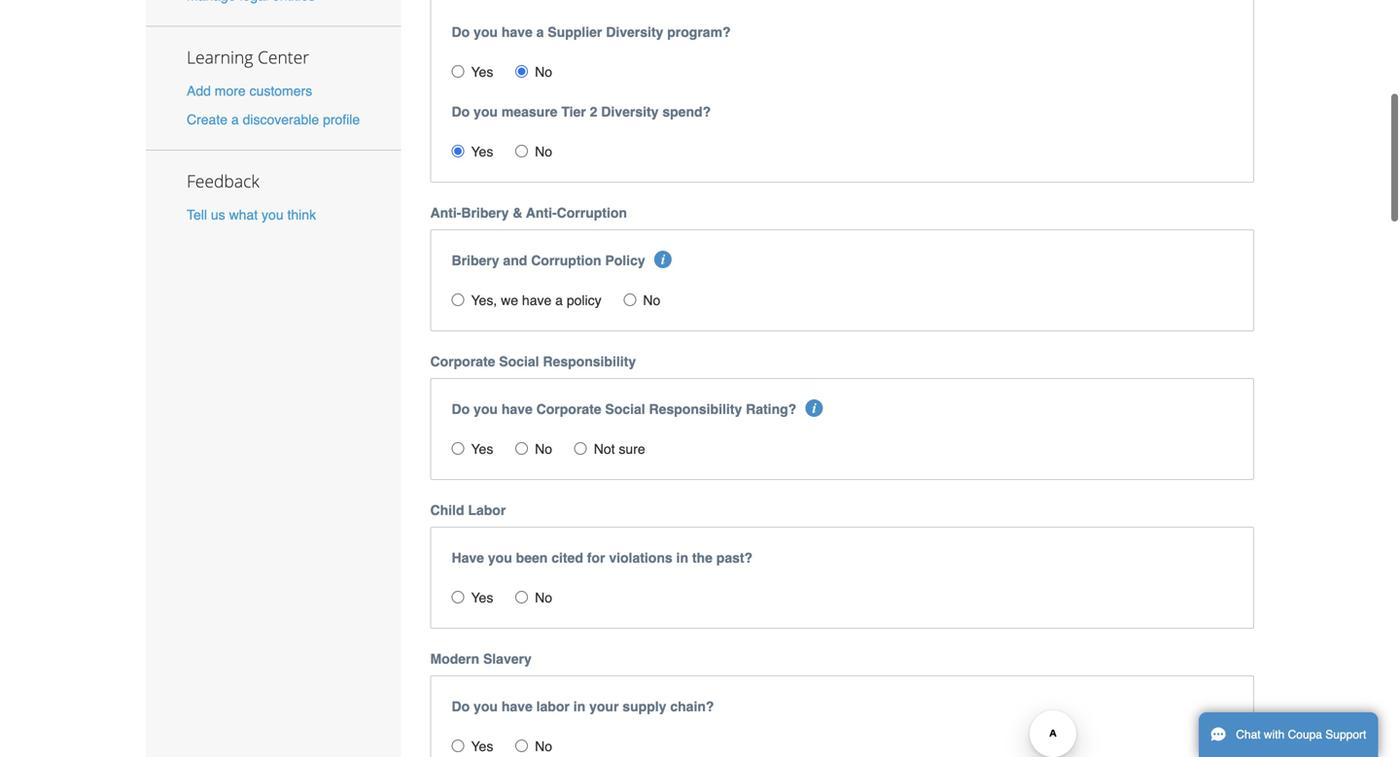 Task type: vqa. For each thing, say whether or not it's contained in the screenshot.
bottommost a
yes



Task type: describe. For each thing, give the bounding box(es) containing it.
customers
[[250, 83, 312, 99]]

the
[[692, 550, 713, 566]]

and
[[503, 253, 527, 268]]

child labor
[[430, 503, 506, 518]]

additional information image for do you have corporate social responsibility rating?
[[806, 399, 823, 417]]

yes for do you have labor in your supply chain?
[[471, 739, 493, 754]]

no for labor
[[535, 739, 552, 754]]

support
[[1326, 728, 1367, 742]]

past?
[[716, 550, 753, 566]]

your
[[589, 699, 619, 715]]

you for do you have labor in your supply chain?
[[474, 699, 498, 715]]

been
[[516, 550, 548, 566]]

2
[[590, 104, 597, 119]]

what
[[229, 207, 258, 222]]

you for do you have corporate social responsibility rating?
[[474, 401, 498, 417]]

supplier
[[548, 24, 602, 40]]

yes for do you measure tier 2 diversity spend?
[[471, 144, 493, 159]]

do you have corporate social responsibility rating?
[[452, 401, 797, 417]]

tier
[[561, 104, 586, 119]]

chain?
[[670, 699, 714, 715]]

measure
[[502, 104, 558, 119]]

violations
[[609, 550, 673, 566]]

&
[[513, 205, 523, 221]]

cited
[[552, 550, 583, 566]]

feedback
[[187, 169, 260, 192]]

1 horizontal spatial responsibility
[[649, 401, 742, 417]]

more
[[215, 83, 246, 99]]

do you have a supplier diversity program?
[[452, 24, 731, 40]]

1 vertical spatial bribery
[[452, 253, 499, 268]]

think
[[287, 207, 316, 222]]

yes for have you been cited for violations in the past?
[[471, 590, 493, 606]]

yes, we have a policy
[[471, 292, 602, 308]]

0 vertical spatial in
[[676, 550, 688, 566]]

sure
[[619, 441, 645, 457]]

learning
[[187, 46, 253, 68]]

center
[[258, 46, 309, 68]]

modern slavery
[[430, 651, 532, 667]]

with
[[1264, 728, 1285, 742]]

diversity for 2
[[601, 104, 659, 119]]

1 anti- from the left
[[430, 205, 461, 221]]

0 vertical spatial bribery
[[461, 205, 509, 221]]

yes for do you have a supplier diversity program?
[[471, 64, 493, 80]]

tell
[[187, 207, 207, 222]]

have you been cited for violations in the past?
[[452, 550, 753, 566]]

0 vertical spatial responsibility
[[543, 354, 636, 369]]

add more customers link
[[187, 83, 312, 99]]

have for in
[[502, 699, 533, 715]]

create
[[187, 112, 228, 127]]

do for do you have a supplier diversity program?
[[452, 24, 470, 40]]

policy
[[605, 253, 645, 268]]

1 vertical spatial in
[[573, 699, 586, 715]]



Task type: locate. For each thing, give the bounding box(es) containing it.
have left labor
[[502, 699, 533, 715]]

you right what on the top left of the page
[[262, 207, 284, 222]]

in left the your
[[573, 699, 586, 715]]

0 vertical spatial a
[[536, 24, 544, 40]]

1 vertical spatial diversity
[[601, 104, 659, 119]]

you left been
[[488, 550, 512, 566]]

a for do
[[536, 24, 544, 40]]

you
[[474, 24, 498, 40], [474, 104, 498, 119], [262, 207, 284, 222], [474, 401, 498, 417], [488, 550, 512, 566], [474, 699, 498, 715]]

0 horizontal spatial in
[[573, 699, 586, 715]]

we
[[501, 292, 518, 308]]

anti- left &
[[430, 205, 461, 221]]

do
[[452, 24, 470, 40], [452, 104, 470, 119], [452, 401, 470, 417], [452, 699, 470, 715]]

responsibility left rating?
[[649, 401, 742, 417]]

have down corporate social responsibility
[[502, 401, 533, 417]]

anti- right &
[[526, 205, 557, 221]]

1 vertical spatial corruption
[[531, 253, 601, 268]]

learning center
[[187, 46, 309, 68]]

you inside button
[[262, 207, 284, 222]]

have for supplier
[[502, 24, 533, 40]]

us
[[211, 207, 225, 222]]

bribery left &
[[461, 205, 509, 221]]

not sure
[[594, 441, 645, 457]]

do for do you measure tier 2 diversity spend?
[[452, 104, 470, 119]]

slavery
[[483, 651, 532, 667]]

1 vertical spatial corporate
[[536, 401, 601, 417]]

anti-
[[430, 205, 461, 221], [526, 205, 557, 221]]

rating?
[[746, 401, 797, 417]]

no left not
[[535, 441, 552, 457]]

bribery left and
[[452, 253, 499, 268]]

corruption
[[557, 205, 627, 221], [531, 253, 601, 268]]

do for do you have labor in your supply chain?
[[452, 699, 470, 715]]

in left the at the bottom of page
[[676, 550, 688, 566]]

2 vertical spatial a
[[555, 292, 563, 308]]

no down labor
[[535, 739, 552, 754]]

0 horizontal spatial responsibility
[[543, 354, 636, 369]]

a for yes,
[[555, 292, 563, 308]]

diversity for supplier
[[606, 24, 664, 40]]

1 vertical spatial responsibility
[[649, 401, 742, 417]]

you left "supplier"
[[474, 24, 498, 40]]

1 yes from the top
[[471, 64, 493, 80]]

no
[[535, 64, 552, 80], [535, 144, 552, 159], [643, 292, 661, 308], [535, 441, 552, 457], [535, 590, 552, 606], [535, 739, 552, 754]]

0 horizontal spatial a
[[231, 112, 239, 127]]

1 do from the top
[[452, 24, 470, 40]]

1 horizontal spatial a
[[536, 24, 544, 40]]

chat with coupa support
[[1236, 728, 1367, 742]]

1 horizontal spatial anti-
[[526, 205, 557, 221]]

diversity
[[606, 24, 664, 40], [601, 104, 659, 119]]

1 vertical spatial a
[[231, 112, 239, 127]]

1 horizontal spatial corporate
[[536, 401, 601, 417]]

0 vertical spatial corporate
[[430, 354, 495, 369]]

labor
[[536, 699, 570, 715]]

1 vertical spatial social
[[605, 401, 645, 417]]

modern
[[430, 651, 479, 667]]

child
[[430, 503, 464, 518]]

2 anti- from the left
[[526, 205, 557, 221]]

4 yes from the top
[[471, 590, 493, 606]]

you for have you been cited for violations in the past?
[[488, 550, 512, 566]]

additional information image
[[654, 251, 672, 268], [806, 399, 823, 417]]

a left "supplier"
[[536, 24, 544, 40]]

have right we
[[522, 292, 552, 308]]

0 vertical spatial additional information image
[[654, 251, 672, 268]]

have left "supplier"
[[502, 24, 533, 40]]

for
[[587, 550, 605, 566]]

bribery and corruption policy
[[452, 253, 645, 268]]

yes,
[[471, 292, 497, 308]]

additional information image right rating?
[[806, 399, 823, 417]]

0 vertical spatial diversity
[[606, 24, 664, 40]]

have
[[502, 24, 533, 40], [522, 292, 552, 308], [502, 401, 533, 417], [502, 699, 533, 715]]

yes
[[471, 64, 493, 80], [471, 144, 493, 159], [471, 441, 493, 457], [471, 590, 493, 606], [471, 739, 493, 754]]

1 vertical spatial additional information image
[[806, 399, 823, 417]]

None radio
[[452, 65, 464, 78], [515, 65, 528, 78], [452, 145, 464, 157], [452, 293, 464, 306], [624, 293, 636, 306], [515, 442, 528, 455], [574, 442, 587, 455], [452, 740, 464, 752], [452, 65, 464, 78], [515, 65, 528, 78], [452, 145, 464, 157], [452, 293, 464, 306], [624, 293, 636, 306], [515, 442, 528, 455], [574, 442, 587, 455], [452, 740, 464, 752]]

a right create
[[231, 112, 239, 127]]

additional information image right policy
[[654, 251, 672, 268]]

responsibility
[[543, 354, 636, 369], [649, 401, 742, 417]]

0 horizontal spatial social
[[499, 354, 539, 369]]

you left measure
[[474, 104, 498, 119]]

tell us what you think
[[187, 207, 316, 222]]

diversity right 2
[[601, 104, 659, 119]]

0 horizontal spatial additional information image
[[654, 251, 672, 268]]

corporate social responsibility
[[430, 354, 636, 369]]

add more customers
[[187, 83, 312, 99]]

2 do from the top
[[452, 104, 470, 119]]

4 do from the top
[[452, 699, 470, 715]]

responsibility up do you have corporate social responsibility rating?
[[543, 354, 636, 369]]

in
[[676, 550, 688, 566], [573, 699, 586, 715]]

no for a
[[535, 64, 552, 80]]

create a discoverable profile link
[[187, 112, 360, 127]]

corporate up not
[[536, 401, 601, 417]]

tell us what you think button
[[187, 205, 316, 224]]

a
[[536, 24, 544, 40], [231, 112, 239, 127], [555, 292, 563, 308]]

create a discoverable profile
[[187, 112, 360, 127]]

labor
[[468, 503, 506, 518]]

do you have labor in your supply chain?
[[452, 699, 714, 715]]

add
[[187, 83, 211, 99]]

supply
[[623, 699, 667, 715]]

program?
[[667, 24, 731, 40]]

have
[[452, 550, 484, 566]]

no down policy
[[643, 292, 661, 308]]

you down modern slavery
[[474, 699, 498, 715]]

3 do from the top
[[452, 401, 470, 417]]

a left policy
[[555, 292, 563, 308]]

0 vertical spatial corruption
[[557, 205, 627, 221]]

2 horizontal spatial a
[[555, 292, 563, 308]]

corporate
[[430, 354, 495, 369], [536, 401, 601, 417]]

do you measure tier 2 diversity spend?
[[452, 104, 711, 119]]

profile
[[323, 112, 360, 127]]

no down been
[[535, 590, 552, 606]]

0 horizontal spatial corporate
[[430, 354, 495, 369]]

discoverable
[[243, 112, 319, 127]]

anti-bribery & anti-corruption
[[430, 205, 627, 221]]

2 yes from the top
[[471, 144, 493, 159]]

0 horizontal spatial anti-
[[430, 205, 461, 221]]

1 horizontal spatial social
[[605, 401, 645, 417]]

you for do you measure tier 2 diversity spend?
[[474, 104, 498, 119]]

not
[[594, 441, 615, 457]]

None radio
[[515, 145, 528, 157], [452, 442, 464, 455], [452, 591, 464, 604], [515, 591, 528, 604], [515, 740, 528, 752], [515, 145, 528, 157], [452, 442, 464, 455], [452, 591, 464, 604], [515, 591, 528, 604], [515, 740, 528, 752]]

chat
[[1236, 728, 1261, 742]]

no down measure
[[535, 144, 552, 159]]

social up not sure
[[605, 401, 645, 417]]

diversity right "supplier"
[[606, 24, 664, 40]]

no for cited
[[535, 590, 552, 606]]

coupa
[[1288, 728, 1322, 742]]

social
[[499, 354, 539, 369], [605, 401, 645, 417]]

1 horizontal spatial in
[[676, 550, 688, 566]]

3 yes from the top
[[471, 441, 493, 457]]

policy
[[567, 292, 602, 308]]

you down corporate social responsibility
[[474, 401, 498, 417]]

5 yes from the top
[[471, 739, 493, 754]]

0 vertical spatial social
[[499, 354, 539, 369]]

1 horizontal spatial additional information image
[[806, 399, 823, 417]]

you for do you have a supplier diversity program?
[[474, 24, 498, 40]]

corporate down yes,
[[430, 354, 495, 369]]

have for social
[[502, 401, 533, 417]]

do for do you have corporate social responsibility rating?
[[452, 401, 470, 417]]

no for tier
[[535, 144, 552, 159]]

bribery
[[461, 205, 509, 221], [452, 253, 499, 268]]

chat with coupa support button
[[1199, 713, 1378, 758]]

no up measure
[[535, 64, 552, 80]]

additional information image for bribery and corruption policy
[[654, 251, 672, 268]]

spend?
[[663, 104, 711, 119]]

social down we
[[499, 354, 539, 369]]

have for policy
[[522, 292, 552, 308]]



